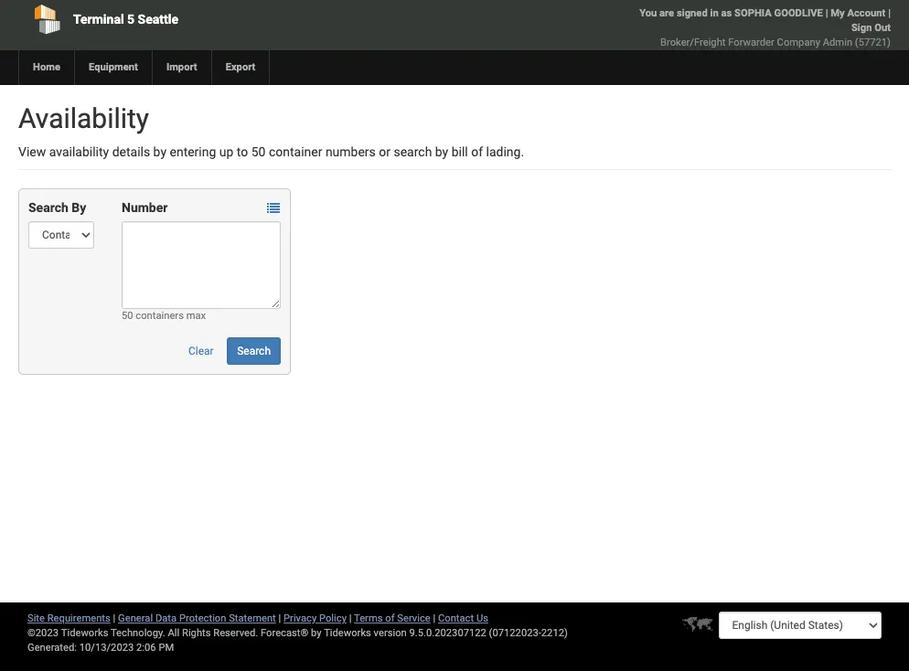 Task type: locate. For each thing, give the bounding box(es) containing it.
0 horizontal spatial 50
[[122, 310, 133, 322]]

search button
[[227, 338, 281, 365]]

50 left containers
[[122, 310, 133, 322]]

0 horizontal spatial search
[[28, 200, 68, 215]]

clear button
[[178, 338, 224, 365]]

view availability details by entering up to 50 container numbers or search by bill of lading.
[[18, 145, 524, 159]]

1 vertical spatial 50
[[122, 310, 133, 322]]

| up forecast®
[[279, 613, 281, 625]]

0 vertical spatial 50
[[251, 145, 266, 159]]

seattle
[[138, 12, 178, 27]]

search
[[394, 145, 432, 159]]

0 horizontal spatial of
[[385, 613, 395, 625]]

home
[[33, 61, 60, 73]]

details
[[112, 145, 150, 159]]

by down privacy policy link
[[311, 627, 322, 639]]

us
[[476, 613, 488, 625]]

1 horizontal spatial search
[[237, 345, 271, 358]]

terminal 5 seattle
[[73, 12, 178, 27]]

numbers
[[325, 145, 376, 159]]

of right bill
[[471, 145, 483, 159]]

50 right to
[[251, 145, 266, 159]]

site
[[27, 613, 45, 625]]

0 vertical spatial search
[[28, 200, 68, 215]]

1 horizontal spatial of
[[471, 145, 483, 159]]

account
[[847, 7, 886, 19]]

forwarder
[[728, 37, 775, 48]]

you are signed in as sophia goodlive | my account | sign out broker/freight forwarder company admin (57721)
[[639, 7, 891, 48]]

sign out link
[[851, 22, 891, 34]]

home link
[[18, 50, 74, 85]]

| up out
[[888, 7, 891, 19]]

to
[[237, 145, 248, 159]]

search left the 'by'
[[28, 200, 68, 215]]

by right details
[[153, 145, 166, 159]]

of up version at the bottom of page
[[385, 613, 395, 625]]

company
[[777, 37, 820, 48]]

contact
[[438, 613, 474, 625]]

2:06
[[136, 642, 156, 654]]

import
[[166, 61, 197, 73]]

terms of service link
[[354, 613, 431, 625]]

1 vertical spatial of
[[385, 613, 395, 625]]

terminal 5 seattle link
[[18, 0, 366, 38]]

by
[[72, 200, 86, 215]]

all
[[168, 627, 179, 639]]

admin
[[823, 37, 853, 48]]

policy
[[319, 613, 347, 625]]

broker/freight
[[660, 37, 726, 48]]

1 horizontal spatial by
[[311, 627, 322, 639]]

search for search
[[237, 345, 271, 358]]

1 vertical spatial search
[[237, 345, 271, 358]]

generated:
[[27, 642, 77, 654]]

my
[[831, 7, 845, 19]]

| up tideworks on the left bottom
[[349, 613, 352, 625]]

|
[[826, 7, 828, 19], [888, 7, 891, 19], [113, 613, 116, 625], [279, 613, 281, 625], [349, 613, 352, 625], [433, 613, 436, 625]]

search inside search button
[[237, 345, 271, 358]]

of
[[471, 145, 483, 159], [385, 613, 395, 625]]

0 vertical spatial of
[[471, 145, 483, 159]]

| left 'my'
[[826, 7, 828, 19]]

5
[[127, 12, 135, 27]]

terms
[[354, 613, 383, 625]]

general data protection statement link
[[118, 613, 276, 625]]

(07122023-
[[489, 627, 541, 639]]

10/13/2023
[[79, 642, 134, 654]]

version
[[374, 627, 407, 639]]

by left bill
[[435, 145, 448, 159]]

forecast®
[[261, 627, 309, 639]]

out
[[875, 22, 891, 34]]

| left general
[[113, 613, 116, 625]]

Number text field
[[122, 221, 281, 309]]

reserved.
[[213, 627, 258, 639]]

by
[[153, 145, 166, 159], [435, 145, 448, 159], [311, 627, 322, 639]]

50
[[251, 145, 266, 159], [122, 310, 133, 322]]

search
[[28, 200, 68, 215], [237, 345, 271, 358]]

search right clear button
[[237, 345, 271, 358]]

privacy policy link
[[284, 613, 347, 625]]



Task type: vqa. For each thing, say whether or not it's contained in the screenshot.
the max
yes



Task type: describe. For each thing, give the bounding box(es) containing it.
signed
[[677, 7, 708, 19]]

container
[[269, 145, 322, 159]]

number
[[122, 200, 168, 215]]

are
[[660, 7, 674, 19]]

you
[[639, 7, 657, 19]]

statement
[[229, 613, 276, 625]]

site requirements link
[[27, 613, 111, 625]]

sophia
[[735, 7, 772, 19]]

by inside site requirements | general data protection statement | privacy policy | terms of service | contact us ©2023 tideworks technology. all rights reserved. forecast® by tideworks version 9.5.0.202307122 (07122023-2212) generated: 10/13/2023 2:06 pm
[[311, 627, 322, 639]]

export
[[226, 61, 256, 73]]

protection
[[179, 613, 226, 625]]

1 horizontal spatial 50
[[251, 145, 266, 159]]

general
[[118, 613, 153, 625]]

up
[[219, 145, 234, 159]]

sign
[[851, 22, 872, 34]]

terminal
[[73, 12, 124, 27]]

equipment
[[89, 61, 138, 73]]

site requirements | general data protection statement | privacy policy | terms of service | contact us ©2023 tideworks technology. all rights reserved. forecast® by tideworks version 9.5.0.202307122 (07122023-2212) generated: 10/13/2023 2:06 pm
[[27, 613, 568, 654]]

50 containers max
[[122, 310, 206, 322]]

2 horizontal spatial by
[[435, 145, 448, 159]]

or
[[379, 145, 391, 159]]

clear
[[188, 345, 214, 358]]

pm
[[159, 642, 174, 654]]

goodlive
[[774, 7, 823, 19]]

containers
[[136, 310, 184, 322]]

equipment link
[[74, 50, 152, 85]]

requirements
[[47, 613, 111, 625]]

search for search by
[[28, 200, 68, 215]]

©2023 tideworks
[[27, 627, 108, 639]]

tideworks
[[324, 627, 371, 639]]

as
[[721, 7, 732, 19]]

technology.
[[111, 627, 165, 639]]

show list image
[[267, 202, 280, 215]]

2212)
[[541, 627, 568, 639]]

service
[[397, 613, 431, 625]]

9.5.0.202307122
[[409, 627, 486, 639]]

lading.
[[486, 145, 524, 159]]

bill
[[452, 145, 468, 159]]

search by
[[28, 200, 86, 215]]

privacy
[[284, 613, 317, 625]]

availability
[[18, 102, 149, 134]]

rights
[[182, 627, 211, 639]]

data
[[155, 613, 177, 625]]

export link
[[211, 50, 269, 85]]

entering
[[170, 145, 216, 159]]

| up 9.5.0.202307122
[[433, 613, 436, 625]]

of inside site requirements | general data protection statement | privacy policy | terms of service | contact us ©2023 tideworks technology. all rights reserved. forecast® by tideworks version 9.5.0.202307122 (07122023-2212) generated: 10/13/2023 2:06 pm
[[385, 613, 395, 625]]

contact us link
[[438, 613, 488, 625]]

view
[[18, 145, 46, 159]]

(57721)
[[855, 37, 891, 48]]

in
[[710, 7, 719, 19]]

my account link
[[831, 7, 886, 19]]

0 horizontal spatial by
[[153, 145, 166, 159]]

import link
[[152, 50, 211, 85]]

availability
[[49, 145, 109, 159]]

max
[[186, 310, 206, 322]]



